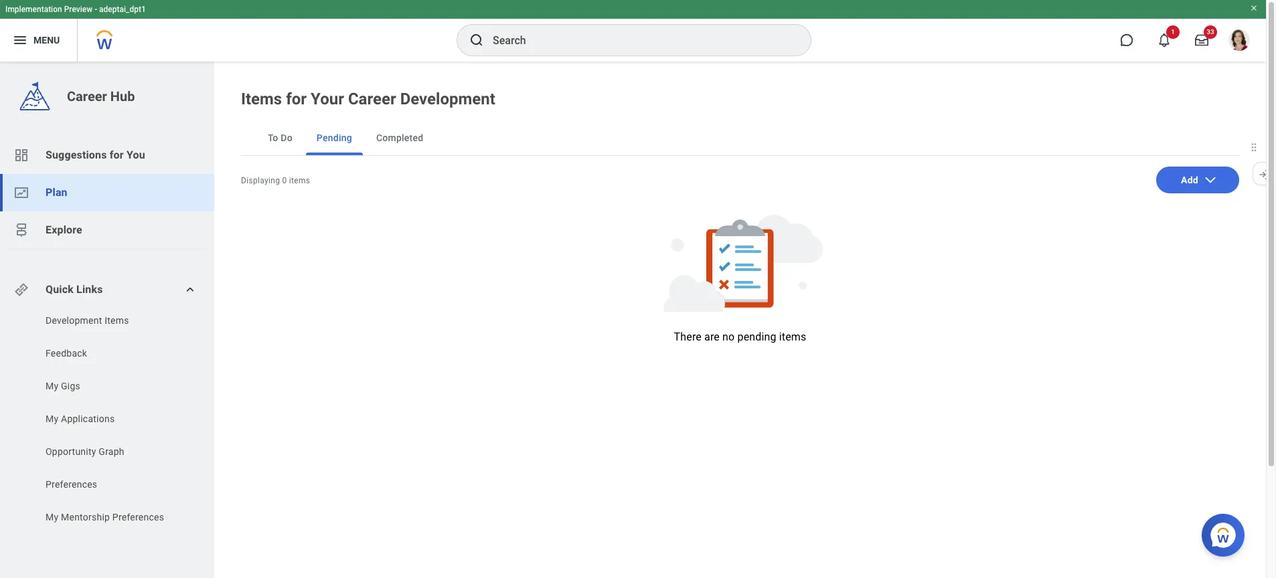 Task type: describe. For each thing, give the bounding box(es) containing it.
feedback link
[[44, 347, 182, 360]]

feedback
[[46, 348, 87, 359]]

1 horizontal spatial career
[[348, 90, 396, 109]]

suggestions
[[46, 149, 107, 161]]

plan link
[[0, 174, 214, 212]]

suggestions for you link
[[0, 137, 214, 174]]

there are no pending items
[[674, 331, 807, 344]]

completed
[[376, 133, 424, 143]]

implementation preview -   adeptai_dpt1
[[5, 5, 146, 14]]

1 horizontal spatial preferences
[[112, 512, 164, 523]]

my for my gigs
[[46, 381, 58, 392]]

add
[[1182, 175, 1199, 186]]

opportunity
[[46, 447, 96, 458]]

opportunity graph
[[46, 447, 124, 458]]

suggestions for you
[[46, 149, 145, 161]]

profile logan mcneil image
[[1229, 29, 1251, 54]]

my gigs
[[46, 381, 80, 392]]

my for my mentorship preferences
[[46, 512, 58, 523]]

mentorship
[[61, 512, 110, 523]]

0 vertical spatial preferences
[[46, 480, 97, 490]]

0 horizontal spatial career
[[67, 88, 107, 105]]

0 horizontal spatial items
[[289, 176, 310, 186]]

opportunity graph link
[[44, 445, 182, 459]]

do
[[281, 133, 293, 143]]

development items
[[46, 316, 129, 326]]

list containing suggestions for you
[[0, 137, 214, 249]]

my mentorship preferences link
[[44, 511, 182, 525]]

displaying
[[241, 176, 280, 186]]

notifications large image
[[1158, 33, 1172, 47]]

timeline milestone image
[[13, 222, 29, 238]]

chevron up small image
[[184, 283, 197, 297]]

Search Workday  search field
[[493, 25, 784, 55]]

quick links element
[[13, 277, 204, 303]]

0 vertical spatial items
[[241, 90, 282, 109]]

chevron down image
[[1204, 173, 1218, 187]]

add button
[[1157, 167, 1240, 194]]

graph
[[99, 447, 124, 458]]

gigs
[[61, 381, 80, 392]]

for for your
[[286, 90, 307, 109]]

pending button
[[306, 121, 363, 155]]

list containing development items
[[0, 314, 214, 528]]

inbox large image
[[1196, 33, 1209, 47]]

my applications
[[46, 414, 115, 425]]

adeptai_dpt1
[[99, 5, 146, 14]]



Task type: locate. For each thing, give the bounding box(es) containing it.
-
[[95, 5, 97, 14]]

1 vertical spatial list
[[0, 314, 214, 528]]

1 horizontal spatial items
[[780, 331, 807, 344]]

0 horizontal spatial items
[[105, 316, 129, 326]]

link image
[[13, 282, 29, 298]]

preview
[[64, 5, 93, 14]]

2 list from the top
[[0, 314, 214, 528]]

preferences link
[[44, 478, 182, 492]]

1 vertical spatial preferences
[[112, 512, 164, 523]]

0 horizontal spatial development
[[46, 316, 102, 326]]

0
[[282, 176, 287, 186]]

you
[[127, 149, 145, 161]]

1 vertical spatial items
[[780, 331, 807, 344]]

development items link
[[44, 314, 182, 328]]

career left hub
[[67, 88, 107, 105]]

your
[[311, 90, 344, 109]]

preferences
[[46, 480, 97, 490], [112, 512, 164, 523]]

1 vertical spatial my
[[46, 414, 58, 425]]

pending
[[738, 331, 777, 344]]

for for you
[[110, 149, 124, 161]]

tab list
[[241, 121, 1240, 156]]

0 vertical spatial for
[[286, 90, 307, 109]]

no
[[723, 331, 735, 344]]

explore
[[46, 224, 82, 236]]

menu
[[33, 35, 60, 45]]

0 vertical spatial list
[[0, 137, 214, 249]]

development up completed on the top of the page
[[400, 90, 496, 109]]

to do
[[268, 133, 293, 143]]

1 horizontal spatial items
[[241, 90, 282, 109]]

for left you
[[110, 149, 124, 161]]

tab list containing to do
[[241, 121, 1240, 156]]

career right your
[[348, 90, 396, 109]]

to do button
[[257, 121, 303, 155]]

items
[[289, 176, 310, 186], [780, 331, 807, 344]]

items right the pending
[[780, 331, 807, 344]]

to
[[268, 133, 278, 143]]

pending
[[317, 133, 352, 143]]

my left the gigs
[[46, 381, 58, 392]]

my for my applications
[[46, 414, 58, 425]]

0 vertical spatial items
[[289, 176, 310, 186]]

menu banner
[[0, 0, 1267, 62]]

preferences down opportunity
[[46, 480, 97, 490]]

my mentorship preferences
[[46, 512, 164, 523]]

displaying 0 items
[[241, 176, 310, 186]]

1 list from the top
[[0, 137, 214, 249]]

my gigs link
[[44, 380, 182, 393]]

links
[[76, 283, 103, 296]]

my
[[46, 381, 58, 392], [46, 414, 58, 425], [46, 512, 58, 523]]

1 horizontal spatial for
[[286, 90, 307, 109]]

menu button
[[0, 19, 77, 62]]

plan
[[46, 186, 67, 199]]

development down the 'quick links'
[[46, 316, 102, 326]]

1 horizontal spatial development
[[400, 90, 496, 109]]

1 button
[[1150, 25, 1180, 55]]

0 vertical spatial my
[[46, 381, 58, 392]]

hub
[[110, 88, 135, 105]]

preferences down preferences link
[[112, 512, 164, 523]]

0 horizontal spatial preferences
[[46, 480, 97, 490]]

2 my from the top
[[46, 414, 58, 425]]

items up to
[[241, 90, 282, 109]]

completed button
[[366, 121, 434, 155]]

search image
[[469, 32, 485, 48]]

33
[[1207, 28, 1215, 36]]

0 vertical spatial development
[[400, 90, 496, 109]]

applications
[[61, 414, 115, 425]]

items for your career development
[[241, 90, 496, 109]]

1 vertical spatial items
[[105, 316, 129, 326]]

1 my from the top
[[46, 381, 58, 392]]

2 vertical spatial my
[[46, 512, 58, 523]]

career
[[67, 88, 107, 105], [348, 90, 396, 109]]

explore link
[[0, 212, 214, 249]]

justify image
[[12, 32, 28, 48]]

0 horizontal spatial for
[[110, 149, 124, 161]]

development
[[400, 90, 496, 109], [46, 316, 102, 326]]

career hub
[[67, 88, 135, 105]]

for
[[286, 90, 307, 109], [110, 149, 124, 161]]

implementation
[[5, 5, 62, 14]]

1 vertical spatial for
[[110, 149, 124, 161]]

dashboard image
[[13, 147, 29, 163]]

onboarding home image
[[13, 185, 29, 201]]

33 button
[[1188, 25, 1218, 55]]

list
[[0, 137, 214, 249], [0, 314, 214, 528]]

items right 0
[[289, 176, 310, 186]]

for left your
[[286, 90, 307, 109]]

my applications link
[[44, 413, 182, 426]]

items down quick links element
[[105, 316, 129, 326]]

are
[[705, 331, 720, 344]]

close environment banner image
[[1251, 4, 1259, 12]]

quick links
[[46, 283, 103, 296]]

1
[[1172, 28, 1176, 36]]

items
[[241, 90, 282, 109], [105, 316, 129, 326]]

1 vertical spatial development
[[46, 316, 102, 326]]

quick
[[46, 283, 74, 296]]

there
[[674, 331, 702, 344]]

my down my gigs
[[46, 414, 58, 425]]

3 my from the top
[[46, 512, 58, 523]]

my left the mentorship
[[46, 512, 58, 523]]



Task type: vqa. For each thing, say whether or not it's contained in the screenshot.
first edit icon from the bottom of the page
no



